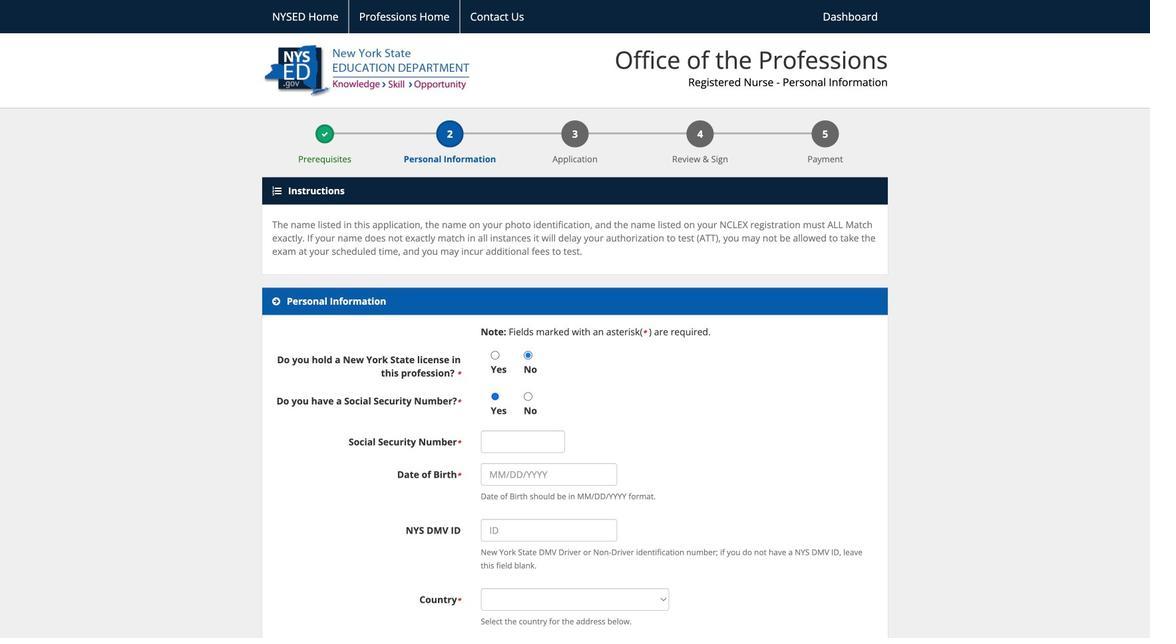 Task type: locate. For each thing, give the bounding box(es) containing it.
None text field
[[481, 431, 565, 454]]

None radio
[[491, 393, 500, 401]]

None radio
[[491, 351, 500, 360], [524, 351, 533, 360], [524, 393, 533, 401], [491, 351, 500, 360], [524, 351, 533, 360], [524, 393, 533, 401]]



Task type: vqa. For each thing, say whether or not it's contained in the screenshot.
check icon
yes



Task type: describe. For each thing, give the bounding box(es) containing it.
check image
[[322, 131, 328, 138]]

arrow circle right image
[[272, 297, 280, 307]]

ID text field
[[481, 520, 618, 542]]

list ol image
[[272, 187, 282, 196]]

MM/DD/YYYY text field
[[481, 464, 618, 486]]



